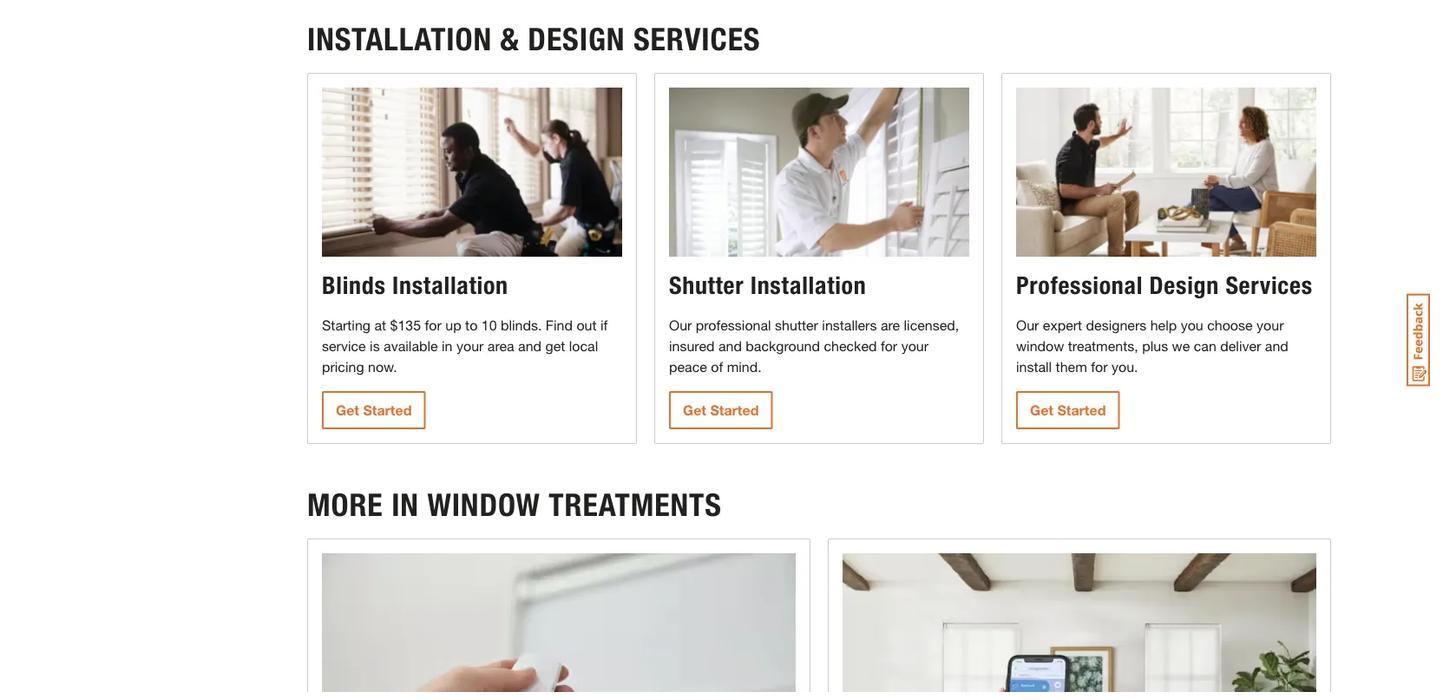 Task type: locate. For each thing, give the bounding box(es) containing it.
started
[[363, 403, 412, 419], [711, 403, 759, 419], [1058, 403, 1107, 419]]

feedback link image
[[1408, 293, 1431, 387]]

blinds installation
[[322, 272, 509, 301]]

2 horizontal spatial get
[[1031, 403, 1054, 419]]

started for professional
[[1058, 403, 1107, 419]]

is
[[370, 338, 380, 355]]

background
[[746, 338, 821, 355]]

your
[[1257, 318, 1285, 334], [457, 338, 484, 355], [902, 338, 929, 355]]

image for motorized shades image
[[322, 554, 796, 693]]

for down are
[[881, 338, 898, 355]]

get started for blinds
[[336, 403, 412, 419]]

0 vertical spatial in
[[442, 338, 453, 355]]

1 started from the left
[[363, 403, 412, 419]]

professional
[[1017, 272, 1144, 301]]

1 our from the left
[[669, 318, 692, 334]]

installation
[[393, 272, 509, 301], [751, 272, 867, 301]]

2 installation from the left
[[751, 272, 867, 301]]

find
[[546, 318, 573, 334]]

1 horizontal spatial and
[[719, 338, 742, 355]]

pricing
[[322, 359, 364, 376]]

more
[[307, 487, 383, 525]]

design
[[528, 21, 625, 59]]

2 started from the left
[[711, 403, 759, 419]]

1 horizontal spatial get started
[[683, 403, 759, 419]]

local
[[569, 338, 598, 355]]

3 started from the left
[[1058, 403, 1107, 419]]

1 get started link from the left
[[322, 392, 426, 430]]

installation
[[307, 21, 492, 59]]

installation for shutter installation
[[751, 272, 867, 301]]

image for motorized blinds image
[[843, 554, 1317, 693]]

2 horizontal spatial and
[[1266, 338, 1289, 355]]

get down peace
[[683, 403, 707, 419]]

2 our from the left
[[1017, 318, 1040, 334]]

get started link for blinds
[[322, 392, 426, 430]]

1 horizontal spatial for
[[881, 338, 898, 355]]

shutter
[[775, 318, 819, 334]]

more in window treatments
[[307, 487, 722, 525]]

get down install
[[1031, 403, 1054, 419]]

1 vertical spatial in
[[392, 487, 419, 525]]

your up "deliver"
[[1257, 318, 1285, 334]]

2 horizontal spatial get started
[[1031, 403, 1107, 419]]

1 get from the left
[[336, 403, 359, 419]]

1 and from the left
[[518, 338, 542, 355]]

0 vertical spatial for
[[425, 318, 442, 334]]

0 horizontal spatial for
[[425, 318, 442, 334]]

window
[[1017, 338, 1065, 355]]

started for blinds
[[363, 403, 412, 419]]

licensed,
[[904, 318, 960, 334]]

1 horizontal spatial our
[[1017, 318, 1040, 334]]

and down the professional
[[719, 338, 742, 355]]

get started down the now.
[[336, 403, 412, 419]]

2 horizontal spatial started
[[1058, 403, 1107, 419]]

your inside starting at $135 for up to 10 blinds. find out if service is available in your area and get local pricing now.
[[457, 338, 484, 355]]

2 get from the left
[[683, 403, 707, 419]]

can
[[1195, 338, 1217, 355]]

installation up up
[[393, 272, 509, 301]]

2 vertical spatial for
[[1092, 359, 1108, 376]]

2 horizontal spatial your
[[1257, 318, 1285, 334]]

and down blinds.
[[518, 338, 542, 355]]

3 get from the left
[[1031, 403, 1054, 419]]

services
[[1226, 272, 1314, 301]]

2 horizontal spatial get started link
[[1017, 392, 1120, 430]]

3 get started link from the left
[[1017, 392, 1120, 430]]

at
[[375, 318, 386, 334]]

0 horizontal spatial installation
[[393, 272, 509, 301]]

get started link down the them
[[1017, 392, 1120, 430]]

1 horizontal spatial installation
[[751, 272, 867, 301]]

1 horizontal spatial in
[[442, 338, 453, 355]]

installation up shutter
[[751, 272, 867, 301]]

our up insured
[[669, 318, 692, 334]]

0 horizontal spatial our
[[669, 318, 692, 334]]

in right more
[[392, 487, 419, 525]]

for down treatments, at the right of the page
[[1092, 359, 1108, 376]]

your inside the our expert designers help you choose your window treatments, plus we can deliver and install them for you.
[[1257, 318, 1285, 334]]

get
[[336, 403, 359, 419], [683, 403, 707, 419], [1031, 403, 1054, 419]]

in inside starting at $135 for up to 10 blinds. find out if service is available in your area and get local pricing now.
[[442, 338, 453, 355]]

help
[[1151, 318, 1178, 334]]

get started link
[[322, 392, 426, 430], [669, 392, 773, 430], [1017, 392, 1120, 430]]

1 vertical spatial for
[[881, 338, 898, 355]]

0 horizontal spatial get
[[336, 403, 359, 419]]

in
[[442, 338, 453, 355], [392, 487, 419, 525]]

services
[[634, 21, 761, 59]]

get started for shutter
[[683, 403, 759, 419]]

get started link down of
[[669, 392, 773, 430]]

for left up
[[425, 318, 442, 334]]

2 horizontal spatial for
[[1092, 359, 1108, 376]]

2 and from the left
[[719, 338, 742, 355]]

our professional shutter installers are licensed, insured and background checked for your peace of mind.
[[669, 318, 960, 376]]

get started link for shutter
[[669, 392, 773, 430]]

3 and from the left
[[1266, 338, 1289, 355]]

0 horizontal spatial your
[[457, 338, 484, 355]]

0 horizontal spatial in
[[392, 487, 419, 525]]

your down licensed,
[[902, 338, 929, 355]]

image for blinds installation image
[[322, 88, 623, 257]]

treatments
[[549, 487, 722, 525]]

starting at $135 for up to 10 blinds. find out if service is available in your area and get local pricing now.
[[322, 318, 608, 376]]

are
[[881, 318, 901, 334]]

up
[[446, 318, 462, 334]]

shutter
[[669, 272, 744, 301]]

in down up
[[442, 338, 453, 355]]

0 horizontal spatial and
[[518, 338, 542, 355]]

and
[[518, 338, 542, 355], [719, 338, 742, 355], [1266, 338, 1289, 355]]

1 horizontal spatial your
[[902, 338, 929, 355]]

1 horizontal spatial get
[[683, 403, 707, 419]]

0 horizontal spatial get started
[[336, 403, 412, 419]]

get started down the them
[[1031, 403, 1107, 419]]

0 horizontal spatial started
[[363, 403, 412, 419]]

our inside our professional shutter installers are licensed, insured and background checked for your peace of mind.
[[669, 318, 692, 334]]

install
[[1017, 359, 1053, 376]]

&
[[501, 21, 520, 59]]

for
[[425, 318, 442, 334], [881, 338, 898, 355], [1092, 359, 1108, 376]]

0 horizontal spatial get started link
[[322, 392, 426, 430]]

1 get started from the left
[[336, 403, 412, 419]]

now.
[[368, 359, 398, 376]]

1 horizontal spatial started
[[711, 403, 759, 419]]

to
[[465, 318, 478, 334]]

started down the now.
[[363, 403, 412, 419]]

your down to
[[457, 338, 484, 355]]

window
[[428, 487, 541, 525]]

peace
[[669, 359, 708, 376]]

2 get started link from the left
[[669, 392, 773, 430]]

get started link for professional
[[1017, 392, 1120, 430]]

choose
[[1208, 318, 1254, 334]]

2 get started from the left
[[683, 403, 759, 419]]

1 installation from the left
[[393, 272, 509, 301]]

service
[[322, 338, 366, 355]]

3 get started from the left
[[1031, 403, 1107, 419]]

started down "mind."
[[711, 403, 759, 419]]

get for shutter
[[683, 403, 707, 419]]

insured
[[669, 338, 715, 355]]

our up window
[[1017, 318, 1040, 334]]

get started link down the now.
[[322, 392, 426, 430]]

our
[[669, 318, 692, 334], [1017, 318, 1040, 334]]

1 horizontal spatial get started link
[[669, 392, 773, 430]]

get started down of
[[683, 403, 759, 419]]

started down the them
[[1058, 403, 1107, 419]]

and inside starting at $135 for up to 10 blinds. find out if service is available in your area and get local pricing now.
[[518, 338, 542, 355]]

and right "deliver"
[[1266, 338, 1289, 355]]

get started
[[336, 403, 412, 419], [683, 403, 759, 419], [1031, 403, 1107, 419]]

for inside our professional shutter installers are licensed, insured and background checked for your peace of mind.
[[881, 338, 898, 355]]

our inside the our expert designers help you choose your window treatments, plus we can deliver and install them for you.
[[1017, 318, 1040, 334]]

get down "pricing"
[[336, 403, 359, 419]]



Task type: vqa. For each thing, say whether or not it's contained in the screenshot.
Shop
no



Task type: describe. For each thing, give the bounding box(es) containing it.
and inside the our expert designers help you choose your window treatments, plus we can deliver and install them for you.
[[1266, 338, 1289, 355]]

professional
[[696, 318, 772, 334]]

available
[[384, 338, 438, 355]]

if
[[601, 318, 608, 334]]

started for shutter
[[711, 403, 759, 419]]

blinds.
[[501, 318, 542, 334]]

our for shutter installation
[[669, 318, 692, 334]]

blinds
[[322, 272, 386, 301]]

out
[[577, 318, 597, 334]]

designers
[[1087, 318, 1147, 334]]

for inside starting at $135 for up to 10 blinds. find out if service is available in your area and get local pricing now.
[[425, 318, 442, 334]]

for inside the our expert designers help you choose your window treatments, plus we can deliver and install them for you.
[[1092, 359, 1108, 376]]

professional design services
[[1017, 272, 1314, 301]]

get for professional
[[1031, 403, 1054, 419]]

area
[[488, 338, 515, 355]]

and inside our professional shutter installers are licensed, insured and background checked for your peace of mind.
[[719, 338, 742, 355]]

starting
[[322, 318, 371, 334]]

of
[[711, 359, 723, 376]]

get
[[546, 338, 566, 355]]

$135
[[390, 318, 421, 334]]

installation & design services
[[307, 21, 761, 59]]

our expert designers help you choose your window treatments, plus we can deliver and install them for you.
[[1017, 318, 1289, 376]]

you.
[[1112, 359, 1139, 376]]

image for professional design services image
[[1017, 88, 1317, 257]]

image for shutter installation image
[[669, 88, 970, 257]]

expert
[[1044, 318, 1083, 334]]

our for professional design services
[[1017, 318, 1040, 334]]

your inside our professional shutter installers are licensed, insured and background checked for your peace of mind.
[[902, 338, 929, 355]]

plus
[[1143, 338, 1169, 355]]

get for blinds
[[336, 403, 359, 419]]

mind.
[[727, 359, 762, 376]]

them
[[1056, 359, 1088, 376]]

checked
[[824, 338, 877, 355]]

design
[[1150, 272, 1220, 301]]

you
[[1181, 318, 1204, 334]]

get started for professional
[[1031, 403, 1107, 419]]

treatments,
[[1069, 338, 1139, 355]]

deliver
[[1221, 338, 1262, 355]]

10
[[482, 318, 497, 334]]

installers
[[823, 318, 877, 334]]

shutter installation
[[669, 272, 867, 301]]

we
[[1173, 338, 1191, 355]]

installation for blinds installation
[[393, 272, 509, 301]]



